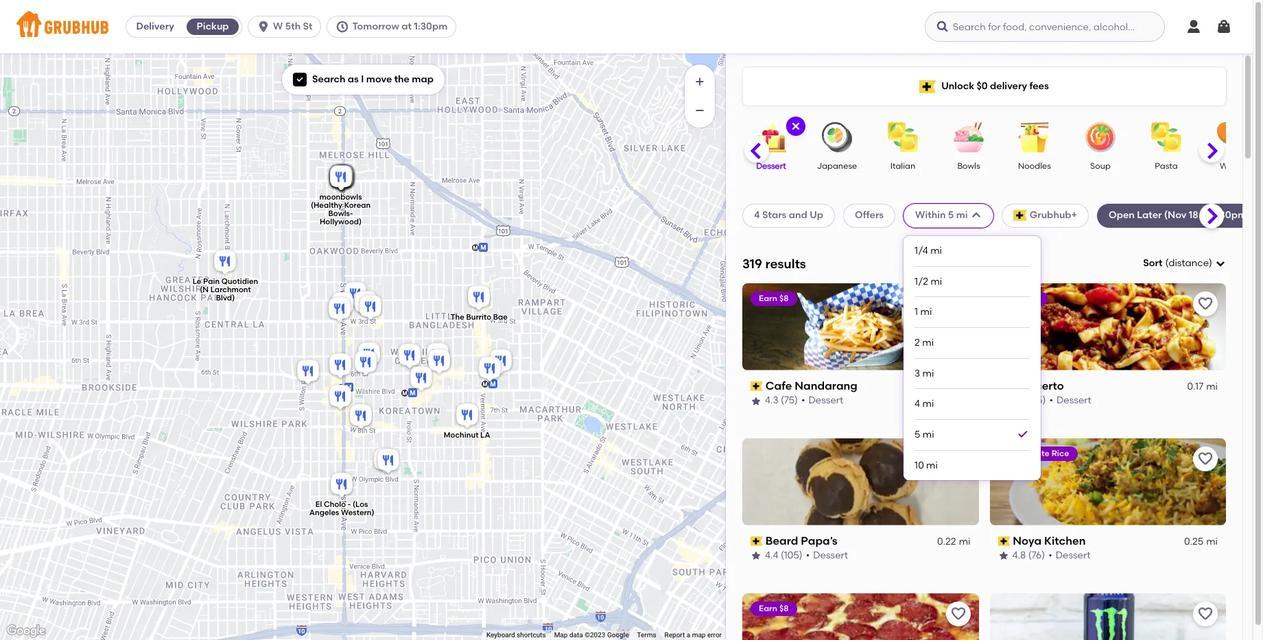 Task type: vqa. For each thing, say whether or not it's contained in the screenshot.
Western)
yes



Task type: locate. For each thing, give the bounding box(es) containing it.
star icon image for beard papa's
[[751, 551, 762, 562]]

• right (75)
[[802, 395, 806, 407]]

cafe nandarang logo image
[[743, 283, 979, 371]]

hollywood)
[[320, 217, 362, 226]]

subscription pass image left noya
[[999, 537, 1011, 546]]

star icon image
[[751, 396, 762, 407], [751, 551, 762, 562], [999, 551, 1010, 562]]

4.3 (75)
[[765, 395, 798, 407]]

0 vertical spatial 5
[[949, 210, 954, 221]]

at right 18
[[1202, 210, 1212, 221]]

svg image inside tomorrow at 1:30pm button
[[336, 20, 350, 34]]

2 subscription pass image from the left
[[999, 537, 1011, 546]]

0.17
[[1188, 381, 1204, 393]]

the
[[395, 73, 410, 85]]

el cholo - (los angeles western) image
[[328, 471, 356, 501]]

319
[[743, 256, 763, 272]]

4 for 4 mi
[[915, 398, 921, 410]]

pasta image
[[1143, 122, 1191, 152]]

4.8
[[1013, 550, 1027, 562]]

1 vertical spatial map
[[692, 632, 706, 639]]

subscription pass image left concerto
[[999, 382, 1011, 391]]

subscription pass image for noya kitchen
[[999, 537, 1011, 546]]

(105)
[[781, 550, 803, 562]]

1 horizontal spatial 5
[[949, 210, 954, 221]]

el cholo - (los angeles western)
[[309, 500, 375, 517]]

pasta
[[1156, 161, 1179, 171]]

2 $8 from the top
[[780, 604, 789, 613]]

grubhub plus flag logo image for unlock $0 delivery fees
[[920, 80, 937, 93]]

Search for food, convenience, alcohol... search field
[[925, 12, 1166, 42]]

star icon image left 4.4
[[751, 551, 762, 562]]

crafted donuts image
[[295, 357, 322, 388]]

mochinut la image
[[454, 401, 481, 431]]

grubhub plus flag logo image
[[920, 80, 937, 93], [1014, 210, 1028, 221]]

1:30pm
[[414, 21, 448, 32]]

subscription pass image left cafe
[[751, 382, 763, 391]]

1 vertical spatial $8
[[780, 604, 789, 613]]

mi right "0.12"
[[960, 381, 971, 393]]

mi down 3 mi
[[923, 398, 935, 410]]

w 5th st
[[273, 21, 313, 32]]

mi right 0.22
[[960, 536, 971, 548]]

fat tomato pizza image
[[326, 295, 354, 325]]

and
[[789, 210, 808, 221]]

0 vertical spatial earn $8
[[759, 294, 789, 303]]

grubhub plus flag logo image for grubhub+
[[1014, 210, 1028, 221]]

mi right 0.17
[[1207, 381, 1219, 393]]

4 mi
[[915, 398, 935, 410]]

dessert
[[757, 161, 787, 171], [809, 395, 844, 407], [1057, 395, 1092, 407], [814, 550, 849, 562], [1056, 550, 1091, 562]]

earn $8 down 319 results
[[759, 294, 789, 303]]

5 mi
[[915, 429, 935, 440]]

sort ( distance )
[[1144, 257, 1213, 269]]

0 vertical spatial at
[[402, 21, 412, 32]]

•
[[802, 395, 806, 407], [1050, 395, 1054, 407], [806, 550, 810, 562], [1049, 550, 1053, 562]]

1 vertical spatial 4
[[915, 398, 921, 410]]

0 vertical spatial 4
[[755, 210, 760, 221]]

report
[[665, 632, 685, 639]]

save this restaurant image
[[951, 296, 967, 312], [1198, 296, 1214, 312], [951, 451, 967, 467], [1198, 451, 1214, 467], [951, 606, 967, 622]]

mi for 0.12 mi
[[960, 381, 971, 393]]

4 down 3
[[915, 398, 921, 410]]

delivery button
[[126, 16, 184, 38]]

earn for concerto
[[1007, 294, 1025, 303]]

star icon image for cafe nandarang
[[751, 396, 762, 407]]

$8
[[780, 294, 789, 303], [780, 604, 789, 613]]

svg image inside w 5th st button
[[257, 20, 271, 34]]

amandine patisserie cafe image
[[371, 446, 399, 476]]

korean
[[344, 201, 371, 210]]

10
[[915, 459, 925, 471]]

• dessert down kitchen at the bottom of the page
[[1049, 550, 1091, 562]]

dessert right (45)
[[1057, 395, 1092, 407]]

0 horizontal spatial 4
[[755, 210, 760, 221]]

i
[[361, 73, 364, 85]]

(
[[1166, 257, 1169, 269]]

mi
[[957, 210, 968, 221], [931, 245, 943, 256], [931, 275, 943, 287], [921, 306, 933, 318], [923, 337, 934, 348], [923, 367, 935, 379], [960, 381, 971, 393], [1207, 381, 1219, 393], [923, 398, 935, 410], [923, 429, 935, 440], [927, 459, 938, 471], [960, 536, 971, 548], [1207, 536, 1219, 548]]

mi right 1/4
[[931, 245, 943, 256]]

1/4 mi
[[915, 245, 943, 256]]

7-star liquor & market logo image
[[990, 594, 1227, 641]]

0 vertical spatial grubhub plus flag logo image
[[920, 80, 937, 93]]

None field
[[1144, 257, 1227, 271]]

cafe nandarang
[[766, 380, 858, 393]]

1 horizontal spatial 4
[[915, 398, 921, 410]]

1 subscription pass image from the left
[[751, 537, 763, 546]]

2 subscription pass image from the left
[[999, 382, 1011, 391]]

1 vertical spatial earn $8
[[759, 604, 789, 613]]

earn $8 down 4.4
[[759, 604, 789, 613]]

• for beard papa's
[[806, 550, 810, 562]]

1/4
[[915, 245, 929, 256]]

map right a
[[692, 632, 706, 639]]

subscription pass image left beard
[[751, 537, 763, 546]]

keyboard shortcuts button
[[487, 631, 546, 641]]

star icon image left 4.3 at the right of the page
[[751, 396, 762, 407]]

1 horizontal spatial at
[[1202, 210, 1212, 221]]

1 subscription pass image from the left
[[751, 382, 763, 391]]

a
[[687, 632, 691, 639]]

free white rice
[[1007, 449, 1070, 458]]

mumu bakery & cake image
[[375, 447, 402, 477]]

mi right 2
[[923, 337, 934, 348]]

4 left stars
[[755, 210, 760, 221]]

4 stars and up
[[755, 210, 824, 221]]

w
[[273, 21, 283, 32]]

0 horizontal spatial at
[[402, 21, 412, 32]]

subscription pass image for beard papa's
[[751, 537, 763, 546]]

dessert down dessert "image"
[[757, 161, 787, 171]]

earn down 319 results
[[759, 294, 778, 303]]

1 mi
[[915, 306, 933, 318]]

$8 for fat tomato pizza logo on the bottom right of the page
[[780, 604, 789, 613]]

• dessert down papa's
[[806, 550, 849, 562]]

grubhub+
[[1030, 210, 1078, 221]]

wings image
[[1209, 122, 1257, 152]]

svg image left tomorrow
[[336, 20, 350, 34]]

(los
[[353, 500, 368, 509]]

save this restaurant button
[[946, 292, 971, 316], [1194, 292, 1219, 316], [946, 447, 971, 471], [1194, 447, 1219, 471], [946, 602, 971, 627], [1194, 602, 1219, 627]]

2 earn $8 from the top
[[759, 604, 789, 613]]

2 mi
[[915, 337, 934, 348]]

bae
[[493, 313, 508, 321]]

1 vertical spatial grubhub plus flag logo image
[[1014, 210, 1028, 221]]

svg image
[[257, 20, 271, 34], [336, 20, 350, 34], [936, 20, 950, 34], [296, 76, 304, 84], [971, 210, 982, 221]]

papa's
[[801, 535, 838, 548]]

save this restaurant button for fat tomato pizza logo on the bottom right of the page
[[946, 602, 971, 627]]

4 for 4 stars and up
[[755, 210, 760, 221]]

subscription pass image
[[751, 537, 763, 546], [999, 537, 1011, 546]]

0 horizontal spatial grubhub plus flag logo image
[[920, 80, 937, 93]]

5 up 10
[[915, 429, 921, 440]]

rethink ice cream (lactose-free/tummy-friendly) image
[[329, 163, 356, 193]]

svg image left the 'search'
[[296, 76, 304, 84]]

0 horizontal spatial subscription pass image
[[751, 382, 763, 391]]

bevvy image
[[327, 163, 355, 193]]

• dessert down nandarang
[[802, 395, 844, 407]]

mi right 3
[[923, 367, 935, 379]]

sweet rose creamery image
[[327, 163, 355, 193]]

desserts now image
[[329, 163, 356, 193]]

at
[[402, 21, 412, 32], [1202, 210, 1212, 221]]

keyboard shortcuts
[[487, 632, 546, 639]]

moonbowls (healthy korean bowls- hollywood)
[[311, 193, 371, 226]]

as
[[348, 73, 359, 85]]

japanese image
[[814, 122, 862, 152]]

mi right 1
[[921, 306, 933, 318]]

svg image for tomorrow at 1:30pm
[[336, 20, 350, 34]]

grubhub plus flag logo image left grubhub+
[[1014, 210, 1028, 221]]

namsan image
[[396, 342, 424, 372]]

0.17 mi
[[1188, 381, 1219, 393]]

0.12
[[940, 381, 957, 393]]

map right the
[[412, 73, 434, 85]]

burrito
[[466, 313, 492, 321]]

$8 down results at right
[[780, 294, 789, 303]]

unlock $0 delivery fees
[[942, 80, 1050, 92]]

toe bang cafe image
[[424, 341, 452, 371]]

concerto
[[1013, 380, 1065, 393]]

pickup button
[[184, 16, 242, 38]]

save this restaurant image
[[1198, 606, 1214, 622]]

le
[[193, 277, 201, 286]]

dessert down papa's
[[814, 550, 849, 562]]

• down beard papa's
[[806, 550, 810, 562]]

dessert image
[[748, 122, 796, 152]]

$8 down 4.4 (105)
[[780, 604, 789, 613]]

mi up 10 mi
[[923, 429, 935, 440]]

1 horizontal spatial subscription pass image
[[999, 537, 1011, 546]]

wings
[[1221, 161, 1245, 171]]

mi inside option
[[923, 429, 935, 440]]

5 right within
[[949, 210, 954, 221]]

save this restaurant image for cafe nandarang
[[951, 296, 967, 312]]

• right (76)
[[1049, 550, 1053, 562]]

list box
[[915, 236, 1031, 480]]

1 horizontal spatial grubhub plus flag logo image
[[1014, 210, 1028, 221]]

(nov
[[1165, 210, 1187, 221]]

dessert down nandarang
[[809, 395, 844, 407]]

yogurtland image
[[476, 355, 504, 385]]

• dessert
[[802, 395, 844, 407], [806, 550, 849, 562], [1049, 550, 1091, 562]]

0 horizontal spatial map
[[412, 73, 434, 85]]

18
[[1190, 210, 1199, 221]]

1 $8 from the top
[[780, 294, 789, 303]]

save this restaurant image for concerto
[[1198, 296, 1214, 312]]

mi right 10
[[927, 459, 938, 471]]

save this restaurant image for noya kitchen
[[1198, 451, 1214, 467]]

(n
[[200, 286, 209, 294]]

1/2 mi
[[915, 275, 943, 287]]

pickup
[[197, 21, 229, 32]]

cafe mak image
[[487, 347, 515, 377]]

rice
[[1052, 449, 1070, 458]]

la
[[481, 431, 491, 440]]

• for cafe nandarang
[[802, 395, 806, 407]]

cafe nandarang image
[[356, 340, 383, 370]]

0 horizontal spatial subscription pass image
[[751, 537, 763, 546]]

svg image left the w
[[257, 20, 271, 34]]

delivery
[[991, 80, 1028, 92]]

fat tomato pizza logo image
[[743, 594, 979, 641]]

5 mi option
[[915, 420, 1031, 450]]

earn left $10
[[1007, 294, 1025, 303]]

at left 1:30pm
[[402, 21, 412, 32]]

mi right 1/2
[[931, 275, 943, 287]]

subscription pass image
[[751, 382, 763, 391], [999, 382, 1011, 391]]

boba time image
[[426, 347, 453, 377]]

save this restaurant button for cafe nandarang logo
[[946, 292, 971, 316]]

dream pops image
[[327, 163, 355, 193]]

0 horizontal spatial 5
[[915, 429, 921, 440]]

mi right 0.25
[[1207, 536, 1219, 548]]

1 earn $8 from the top
[[759, 294, 789, 303]]

bowls
[[958, 161, 981, 171]]

0 vertical spatial $8
[[780, 294, 789, 303]]

svg image
[[1186, 19, 1203, 35], [1217, 19, 1233, 35], [791, 121, 802, 132], [1216, 258, 1227, 269]]

1 vertical spatial 5
[[915, 429, 921, 440]]

)
[[1210, 257, 1213, 269]]

dessert down kitchen at the bottom of the page
[[1056, 550, 1091, 562]]

unlock
[[942, 80, 975, 92]]

map
[[412, 73, 434, 85], [692, 632, 706, 639]]

western)
[[341, 508, 375, 517]]

mi for 5 mi
[[923, 429, 935, 440]]

star icon image left 4.8
[[999, 551, 1010, 562]]

within
[[916, 210, 946, 221]]

le pain quotidien (n larchmont blvd)
[[193, 277, 258, 303]]

mi for 0.25 mi
[[1207, 536, 1219, 548]]

1 horizontal spatial subscription pass image
[[999, 382, 1011, 391]]

mi for 2 mi
[[923, 337, 934, 348]]

grubhub plus flag logo image left unlock
[[920, 80, 937, 93]]

save this restaurant button for concerto logo
[[1194, 292, 1219, 316]]



Task type: describe. For each thing, give the bounding box(es) containing it.
fatamorgana gelato image
[[327, 163, 355, 193]]

moonbowls (healthy korean bowls-hollywood) image
[[327, 163, 355, 193]]

brady's bakery image
[[329, 163, 356, 193]]

report a map error link
[[665, 632, 722, 639]]

mi for 1/4 mi
[[931, 245, 943, 256]]

house of birria image
[[329, 163, 356, 193]]

tomorrow at 1:30pm
[[353, 21, 448, 32]]

offers
[[855, 210, 884, 221]]

the burrito bae
[[451, 313, 508, 321]]

noya kitchen logo image
[[990, 438, 1227, 526]]

5 inside option
[[915, 429, 921, 440]]

keyboard
[[487, 632, 515, 639]]

dessert for beard papa's
[[814, 550, 849, 562]]

lulubowls (hawaiian-inspired bowls- hollywood) image
[[329, 163, 356, 193]]

w 5th st button
[[248, 16, 327, 38]]

white
[[1026, 449, 1050, 458]]

moonbowls
[[320, 193, 362, 202]]

later
[[1138, 210, 1163, 221]]

0.25 mi
[[1185, 536, 1219, 548]]

noya
[[1013, 535, 1042, 548]]

subscription pass image for concerto
[[999, 382, 1011, 391]]

(76)
[[1029, 550, 1046, 562]]

$8 for cafe nandarang logo
[[780, 294, 789, 303]]

nancy silverton's - nancy fancy gelato image
[[329, 163, 356, 193]]

stars
[[763, 210, 787, 221]]

le pain quotidien (n larchmont blvd) image
[[211, 247, 239, 278]]

beard papa's logo image
[[743, 438, 979, 526]]

ben's fast food image
[[329, 163, 356, 193]]

• right (45)
[[1050, 395, 1054, 407]]

open later (nov 18 at 1:30pm)
[[1109, 210, 1251, 221]]

kitchen
[[1045, 535, 1086, 548]]

1 horizontal spatial map
[[692, 632, 706, 639]]

mi for 4 mi
[[923, 398, 935, 410]]

pain
[[203, 277, 220, 286]]

noodles
[[1019, 161, 1052, 171]]

0.25
[[1185, 536, 1204, 548]]

cafe
[[766, 380, 793, 393]]

map region
[[0, 0, 762, 641]]

results
[[766, 256, 807, 272]]

svg image inside field
[[1216, 258, 1227, 269]]

up
[[810, 210, 824, 221]]

star icon image for noya kitchen
[[999, 551, 1010, 562]]

dr. shica's bakery image
[[328, 163, 356, 193]]

none field containing sort
[[1144, 257, 1227, 271]]

mi for 0.17 mi
[[1207, 381, 1219, 393]]

distance
[[1169, 257, 1210, 269]]

1 vertical spatial at
[[1202, 210, 1212, 221]]

$10
[[1027, 294, 1040, 303]]

japanese
[[817, 161, 858, 171]]

blvd)
[[216, 294, 235, 303]]

list box containing 1/4 mi
[[915, 236, 1031, 480]]

concerto image
[[352, 348, 380, 379]]

mi for 1/2 mi
[[931, 275, 943, 287]]

soup
[[1091, 161, 1111, 171]]

terms link
[[637, 632, 657, 639]]

earn $10
[[1007, 294, 1040, 303]]

dessert for noya kitchen
[[1056, 550, 1091, 562]]

(45)
[[1029, 395, 1047, 407]]

mi for 3 mi
[[923, 367, 935, 379]]

cholo
[[324, 500, 346, 509]]

save this restaurant button for "noya kitchen logo"
[[1194, 447, 1219, 471]]

svg image up unlock
[[936, 20, 950, 34]]

soup image
[[1077, 122, 1125, 152]]

free
[[1007, 449, 1024, 458]]

(45) • dessert
[[1029, 395, 1092, 407]]

map data ©2023 google
[[554, 632, 629, 639]]

1:30pm)
[[1214, 210, 1251, 221]]

italian image
[[879, 122, 928, 152]]

within 5 mi
[[916, 210, 968, 221]]

report a map error
[[665, 632, 722, 639]]

• dessert for papa's
[[806, 550, 849, 562]]

noya kitchen image
[[357, 293, 384, 323]]

nandarang
[[795, 380, 858, 393]]

4.8 (76)
[[1013, 550, 1046, 562]]

at inside button
[[402, 21, 412, 32]]

mi for 1 mi
[[921, 306, 933, 318]]

beard papa's
[[766, 535, 838, 548]]

svg image for search as i move the map
[[296, 76, 304, 84]]

4.3
[[765, 395, 779, 407]]

angeles
[[309, 508, 339, 517]]

fees
[[1030, 80, 1050, 92]]

shortcuts
[[517, 632, 546, 639]]

tomorrow at 1:30pm button
[[327, 16, 462, 38]]

• for noya kitchen
[[1049, 550, 1053, 562]]

mi for 0.22 mi
[[960, 536, 971, 548]]

minus icon image
[[693, 104, 707, 117]]

319 results
[[743, 256, 807, 272]]

10 mi
[[915, 459, 938, 471]]

$0
[[977, 80, 988, 92]]

4.4 (105)
[[765, 550, 803, 562]]

earn $8 for cafe nandarang logo
[[759, 294, 789, 303]]

svg image for w 5th st
[[257, 20, 271, 34]]

mi for 10 mi
[[927, 459, 938, 471]]

error
[[708, 632, 722, 639]]

wasabi japanese noodle house image
[[408, 364, 435, 394]]

0 vertical spatial map
[[412, 73, 434, 85]]

check icon image
[[1017, 428, 1031, 442]]

©2023
[[585, 632, 606, 639]]

the dolly llama image
[[329, 290, 356, 320]]

google image
[[3, 623, 49, 641]]

slurpin' ramen bar image
[[347, 402, 375, 432]]

main navigation navigation
[[0, 0, 1254, 54]]

earn $8 for fat tomato pizza logo on the bottom right of the page
[[759, 604, 789, 613]]

(75)
[[781, 395, 798, 407]]

bowls image
[[945, 122, 993, 152]]

italian
[[891, 161, 916, 171]]

mochinut la
[[444, 431, 491, 440]]

map
[[554, 632, 568, 639]]

el
[[316, 500, 322, 509]]

boba story image
[[327, 383, 354, 413]]

• dessert for kitchen
[[1049, 550, 1091, 562]]

bowls-
[[329, 209, 353, 218]]

move
[[366, 73, 392, 85]]

quotidien
[[222, 277, 258, 286]]

open
[[1109, 210, 1135, 221]]

anju house image
[[342, 280, 369, 310]]

the burrito bae image
[[465, 283, 493, 313]]

dessert for cafe nandarang
[[809, 395, 844, 407]]

1
[[915, 306, 919, 318]]

noya kitchen
[[1013, 535, 1086, 548]]

concerto logo image
[[990, 283, 1227, 371]]

mi right within
[[957, 210, 968, 221]]

0.12 mi
[[940, 381, 971, 393]]

earn for cafe nandarang
[[759, 294, 778, 303]]

• dessert for nandarang
[[802, 395, 844, 407]]

5th
[[285, 21, 301, 32]]

plus icon image
[[693, 75, 707, 89]]

beard papa's image
[[327, 351, 354, 381]]

0.22 mi
[[938, 536, 971, 548]]

2
[[915, 337, 921, 348]]

sort
[[1144, 257, 1163, 269]]

4.4
[[765, 550, 779, 562]]

noodles image
[[1011, 122, 1059, 152]]

subscription pass image for cafe nandarang
[[751, 382, 763, 391]]

3
[[915, 367, 921, 379]]

svg image right the within 5 mi
[[971, 210, 982, 221]]

7-star liquor & market image
[[352, 289, 380, 319]]

search
[[312, 73, 346, 85]]

earn down 4.4
[[759, 604, 778, 613]]



